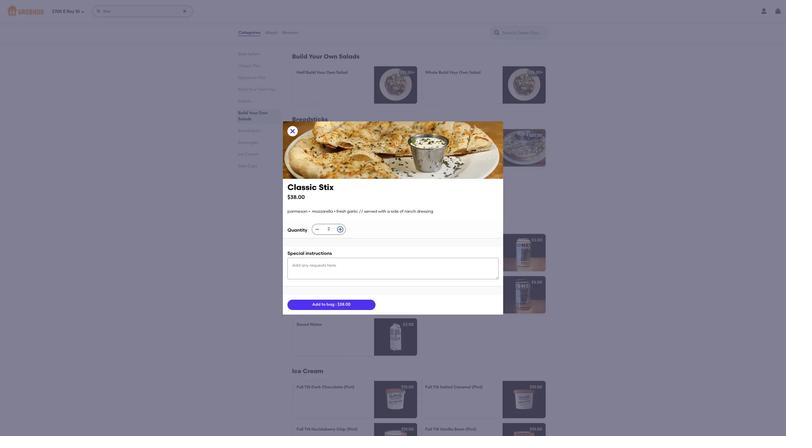 Task type: locate. For each thing, give the bounding box(es) containing it.
full for full tilt huckleberry chip (pint)
[[297, 427, 304, 432]]

parmesan up quantity
[[288, 209, 308, 214]]

$20.00
[[529, 133, 543, 138], [401, 175, 414, 180]]

your up half build your own salad
[[309, 53, 322, 60]]

ranch inside classic with jalapeño  •  feta // served with a side of ranch dressing
[[452, 147, 463, 152]]

ice cream tab
[[238, 151, 278, 157]]

sugar
[[321, 238, 333, 243]]

cream up the cups in the top left of the page
[[245, 152, 259, 157]]

side inside classic with jalapeño  •  feta // served with a side of ranch dressing
[[438, 147, 446, 152]]

jones
[[297, 238, 309, 243], [425, 238, 437, 243], [297, 280, 309, 285], [425, 280, 437, 285]]

sellers
[[248, 52, 260, 57]]

boxed
[[297, 322, 309, 327]]

full left 'vanilla'
[[425, 427, 432, 432]]

of inside parmesan •  mozzarella • fresh garlic // served with a side of ranch dressing
[[337, 147, 341, 152]]

pies up the 'signature pies' "tab"
[[253, 63, 261, 68]]

tilt left huckleberry
[[305, 427, 311, 432]]

stix for classic stix
[[312, 133, 319, 138]]

can for jones lemon lime can
[[334, 280, 343, 285]]

bean
[[455, 427, 465, 432]]

0 vertical spatial classic
[[238, 63, 252, 68]]

salads
[[339, 53, 360, 60], [238, 99, 251, 104], [238, 117, 252, 121]]

cola
[[334, 238, 343, 243], [447, 238, 457, 243]]

1 horizontal spatial ice cream
[[292, 367, 324, 375]]

ranch
[[342, 147, 354, 152], [452, 147, 463, 152], [405, 209, 416, 214]]

$3.00 for jones diet cola can image
[[532, 238, 543, 243]]

jalapeño
[[449, 141, 466, 146]]

$12.50
[[400, 70, 412, 75]]

can
[[344, 238, 353, 243], [458, 238, 466, 243], [334, 280, 343, 285]]

1 horizontal spatial beverages
[[292, 221, 324, 228]]

classic inside classic with buffalo sauce  • gorgonzola  •  fresh cilantro // served with a side of blue cheese dressing
[[297, 183, 310, 188]]

1 vertical spatial pies
[[258, 75, 266, 80]]

bag
[[327, 302, 335, 307]]

:
[[336, 302, 337, 307]]

half build your own salad image
[[374, 66, 417, 104]]

build inside tab
[[238, 87, 248, 92]]

1 vertical spatial classic
[[297, 133, 311, 138]]

with
[[440, 141, 448, 146], [316, 147, 324, 152], [425, 147, 434, 152], [311, 183, 319, 188], [297, 195, 305, 200], [378, 209, 386, 214]]

breadsticks up beverages tab
[[238, 128, 261, 133]]

build your own salads up half build your own salad
[[292, 53, 360, 60]]

pies inside "tab"
[[258, 75, 266, 80]]

0 vertical spatial classic
[[425, 141, 439, 146]]

1 horizontal spatial cola
[[447, 238, 457, 243]]

$20.00 for classic with jalapeño  •  feta // served with a side of ranch dressing
[[529, 133, 543, 138]]

cheese
[[333, 195, 347, 200]]

1 vertical spatial $20.00
[[401, 175, 414, 180]]

0 horizontal spatial classic
[[297, 183, 310, 188]]

cola right diet
[[447, 238, 457, 243]]

your inside build your own salads
[[249, 111, 258, 115]]

diet
[[438, 238, 446, 243]]

1 horizontal spatial svg image
[[775, 8, 782, 15]]

cups
[[248, 164, 258, 168]]

0 vertical spatial ice cream
[[238, 152, 259, 157]]

svg image
[[96, 9, 101, 13], [183, 9, 187, 13], [81, 10, 84, 13], [289, 128, 296, 135], [338, 227, 343, 232]]

classic down jalapeno
[[425, 141, 439, 146]]

with down jalapeno feta stix
[[440, 141, 448, 146]]

jones root beer
[[425, 280, 457, 285]]

$10.00 for full tilt huckleberry chip (pint)
[[402, 427, 414, 432]]

your down signature pies
[[249, 87, 257, 92]]

0 vertical spatial breadsticks
[[292, 116, 328, 123]]

own inside build your own salads
[[259, 111, 268, 115]]

about button
[[265, 22, 278, 43]]

with down classic stix at top
[[316, 147, 324, 152]]

stix for buffalo stix
[[312, 175, 319, 180]]

best sellers
[[238, 52, 260, 57]]

parmesan •  mozzarella • fresh garlic // served with a side of ranch dressing down cheese
[[288, 209, 433, 214]]

cola right sugar
[[334, 238, 343, 243]]

(pint) right chip
[[347, 427, 358, 432]]

with down jalapeno
[[425, 147, 434, 152]]

0 horizontal spatial $20.00
[[401, 175, 414, 180]]

//
[[478, 141, 482, 146], [297, 147, 301, 152], [349, 189, 353, 194], [359, 209, 363, 214]]

1 vertical spatial breadsticks
[[238, 128, 261, 133]]

boxed water image
[[374, 318, 417, 356]]

quantity
[[288, 227, 307, 233]]

0 vertical spatial beverages
[[238, 140, 259, 145]]

build inside tab
[[238, 111, 248, 115]]

2 salad from the left
[[469, 70, 481, 75]]

2 + from the left
[[541, 70, 543, 75]]

1 cola from the left
[[334, 238, 343, 243]]

$10.00
[[402, 385, 414, 390], [530, 385, 543, 390], [402, 427, 414, 432], [530, 427, 543, 432]]

classic for classic pies
[[238, 63, 252, 68]]

0 vertical spatial ice
[[238, 152, 244, 157]]

classic
[[425, 141, 439, 146], [297, 183, 310, 188]]

0 vertical spatial fresh
[[345, 141, 354, 146]]

1 horizontal spatial build your own salads
[[292, 53, 360, 60]]

tilt left salted
[[433, 385, 439, 390]]

1 + from the left
[[412, 70, 415, 75]]

1 vertical spatial parmesan •  mozzarella • fresh garlic // served with a side of ranch dressing
[[288, 209, 433, 214]]

ice cream
[[238, 152, 259, 157], [292, 367, 324, 375]]

2 vertical spatial salads
[[238, 117, 252, 121]]

build down salads tab
[[238, 111, 248, 115]]

jones diet cola can
[[425, 238, 466, 243]]

jones cane sugar cola can
[[297, 238, 353, 243]]

stix inside classic stix $38.00
[[319, 182, 334, 192]]

full
[[297, 385, 304, 390], [425, 385, 432, 390], [297, 427, 304, 432], [425, 427, 432, 432]]

$3.00
[[403, 238, 414, 243], [532, 238, 543, 243], [403, 280, 414, 285], [532, 280, 543, 285], [403, 322, 414, 327]]

classic inside classic pies tab
[[238, 63, 252, 68]]

1 horizontal spatial ranch
[[405, 209, 416, 214]]

salad
[[336, 70, 348, 75], [469, 70, 481, 75]]

full left huckleberry
[[297, 427, 304, 432]]

svg image
[[775, 8, 782, 15], [315, 227, 320, 232]]

classic inside classic stix $38.00
[[288, 182, 317, 192]]

classic stix
[[297, 133, 319, 138]]

ice cream up dark
[[292, 367, 324, 375]]

Search Zeeks Pizza Capitol Hill search field
[[502, 30, 546, 36]]

boxed water
[[297, 322, 322, 327]]

full tilt vanilla bean (pint)
[[425, 427, 477, 432]]

breadsticks tab
[[238, 128, 278, 134]]

2 vertical spatial classic
[[288, 182, 317, 192]]

18th green image
[[374, 4, 417, 41]]

1 horizontal spatial classic
[[425, 141, 439, 146]]

0 horizontal spatial can
[[334, 280, 343, 285]]

$38.00 inside classic stix $38.00
[[288, 194, 305, 200]]

0 horizontal spatial $38.00
[[288, 194, 305, 200]]

0 horizontal spatial ranch
[[342, 147, 354, 152]]

0 horizontal spatial breadsticks
[[238, 128, 261, 133]]

can right diet
[[458, 238, 466, 243]]

tilt left dark
[[305, 385, 311, 390]]

0 vertical spatial garlic
[[355, 141, 366, 146]]

tilt
[[305, 385, 311, 390], [433, 385, 439, 390], [305, 427, 311, 432], [433, 427, 439, 432]]

of inside classic with buffalo sauce  • gorgonzola  •  fresh cilantro // served with a side of blue cheese dressing
[[318, 195, 322, 200]]

tilt for vanilla
[[433, 427, 439, 432]]

salads inside build your own salads
[[238, 117, 252, 121]]

Special instructions text field
[[288, 258, 499, 279]]

0 horizontal spatial salad
[[336, 70, 348, 75]]

cream
[[245, 152, 259, 157], [303, 367, 324, 375]]

0 horizontal spatial ice cream
[[238, 152, 259, 157]]

garlic inside parmesan •  mozzarella • fresh garlic // served with a side of ranch dressing
[[355, 141, 366, 146]]

0 vertical spatial svg image
[[775, 8, 782, 15]]

0 horizontal spatial build your own salads
[[238, 111, 268, 121]]

1 vertical spatial build your own salads
[[238, 111, 268, 121]]

// inside classic with buffalo sauce  • gorgonzola  •  fresh cilantro // served with a side of blue cheese dressing
[[349, 189, 353, 194]]

1 vertical spatial $38.00
[[338, 302, 351, 307]]

your
[[309, 53, 322, 60], [317, 70, 325, 75], [450, 70, 458, 75], [249, 87, 257, 92], [249, 111, 258, 115]]

1 vertical spatial garlic
[[347, 209, 358, 214]]

beverages down 'breadsticks' tab on the top
[[238, 140, 259, 145]]

build your own salads
[[292, 53, 360, 60], [238, 111, 268, 121]]

build your own salads inside tab
[[238, 111, 268, 121]]

jones left diet
[[425, 238, 437, 243]]

1 vertical spatial svg image
[[315, 227, 320, 232]]

1 horizontal spatial can
[[344, 238, 353, 243]]

served inside classic with jalapeño  •  feta // served with a side of ranch dressing
[[483, 141, 496, 146]]

svg image inside main navigation navigation
[[775, 8, 782, 15]]

a inside classic with jalapeño  •  feta // served with a side of ranch dressing
[[435, 147, 437, 152]]

full left salted
[[425, 385, 432, 390]]

build down signature
[[238, 87, 248, 92]]

beverages up cane
[[292, 221, 324, 228]]

roy
[[67, 9, 75, 14]]

with up gorgonzola
[[311, 183, 319, 188]]

ice cream up 'side cups'
[[238, 152, 259, 157]]

(pint) right chocolate
[[344, 385, 355, 390]]

jones for jones root beer
[[425, 280, 437, 285]]

served
[[483, 141, 496, 146], [302, 147, 315, 152], [354, 189, 367, 194], [364, 209, 377, 214]]

can right sugar
[[344, 238, 353, 243]]

$38.00 right :
[[338, 302, 351, 307]]

pies up build your own pies tab at the top left of page
[[258, 75, 266, 80]]

your right half
[[317, 70, 325, 75]]

own inside tab
[[258, 87, 267, 92]]

build
[[292, 53, 308, 60], [306, 70, 316, 75], [439, 70, 449, 75], [238, 87, 248, 92], [238, 111, 248, 115]]

parmesan
[[297, 141, 317, 146], [288, 209, 308, 214]]

// inside parmesan •  mozzarella • fresh garlic // served with a side of ranch dressing
[[297, 147, 301, 152]]

2 horizontal spatial can
[[458, 238, 466, 243]]

0 horizontal spatial cola
[[334, 238, 343, 243]]

your down salads tab
[[249, 111, 258, 115]]

0 vertical spatial parmesan •  mozzarella • fresh garlic // served with a side of ranch dressing
[[297, 141, 366, 158]]

signature pies
[[238, 75, 266, 80]]

side cups
[[238, 164, 258, 168]]

+ for $12.50
[[412, 70, 415, 75]]

jones left root
[[425, 280, 437, 285]]

(pint) right caramel
[[472, 385, 483, 390]]

side
[[238, 164, 247, 168]]

cream up dark
[[303, 367, 324, 375]]

breadsticks up classic stix at top
[[292, 116, 328, 123]]

breadsticks
[[292, 116, 328, 123], [238, 128, 261, 133]]

Input item quantity number field
[[323, 224, 335, 234]]

jalapeno
[[425, 133, 444, 138]]

1 vertical spatial classic
[[297, 183, 310, 188]]

special instructions
[[288, 250, 332, 256]]

1 horizontal spatial $20.00
[[529, 133, 543, 138]]

ice
[[238, 152, 244, 157], [292, 367, 302, 375]]

0 horizontal spatial cream
[[245, 152, 259, 157]]

parmesan down classic stix at top
[[297, 141, 317, 146]]

parmesan •  mozzarella • fresh garlic // served with a side of ranch dressing
[[297, 141, 366, 158], [288, 209, 433, 214]]

side
[[329, 147, 337, 152], [438, 147, 446, 152], [310, 195, 317, 200], [391, 209, 399, 214]]

jalapeno feta stix
[[425, 133, 462, 138]]

mozzarella
[[320, 141, 341, 146], [312, 209, 333, 214]]

jones diet cola can image
[[503, 234, 546, 271]]

parmesan •  mozzarella • fresh garlic // served with a side of ranch dressing down classic stix at top
[[297, 141, 366, 158]]

full left dark
[[297, 385, 304, 390]]

$38.00
[[288, 194, 305, 200], [338, 302, 351, 307]]

can for jones diet cola can
[[458, 238, 466, 243]]

about
[[265, 30, 278, 35]]

(pint)
[[344, 385, 355, 390], [472, 385, 483, 390], [347, 427, 358, 432], [466, 427, 477, 432]]

0 horizontal spatial beverages
[[238, 140, 259, 145]]

tilt left 'vanilla'
[[433, 427, 439, 432]]

$38.00 down buffalo
[[288, 194, 305, 200]]

classic for classic stix
[[297, 133, 311, 138]]

1 horizontal spatial ice
[[292, 367, 302, 375]]

jones down quantity
[[297, 238, 309, 243]]

classic inside classic with jalapeño  •  feta // served with a side of ranch dressing
[[425, 141, 439, 146]]

1 vertical spatial fresh
[[322, 189, 332, 194]]

jones lemon lime can image
[[374, 276, 417, 314]]

0 vertical spatial $38.00
[[288, 194, 305, 200]]

pies down the 'signature pies' "tab"
[[268, 87, 276, 92]]

0 vertical spatial pies
[[253, 63, 261, 68]]

$15.00
[[529, 70, 541, 75]]

classic up gorgonzola
[[297, 183, 310, 188]]

half build your own salad
[[297, 70, 348, 75]]

1 salad from the left
[[336, 70, 348, 75]]

0 horizontal spatial +
[[412, 70, 415, 75]]

mozzarella inside parmesan •  mozzarella • fresh garlic // served with a side of ranch dressing
[[320, 141, 341, 146]]

1 vertical spatial cream
[[303, 367, 324, 375]]

buffalo stix image
[[374, 171, 417, 209]]

0 vertical spatial mozzarella
[[320, 141, 341, 146]]

jones cane sugar cola can image
[[374, 234, 417, 271]]

of
[[337, 147, 341, 152], [447, 147, 451, 152], [318, 195, 322, 200], [400, 209, 404, 214]]

main navigation navigation
[[0, 0, 786, 22]]

(pint) for full tilt dark chocolate (pint)
[[344, 385, 355, 390]]

can right lime
[[334, 280, 343, 285]]

with down buffalo stix image
[[378, 209, 386, 214]]

1 vertical spatial mozzarella
[[312, 209, 333, 214]]

1 horizontal spatial breadsticks
[[292, 116, 328, 123]]

0 vertical spatial cream
[[245, 152, 259, 157]]

0 vertical spatial $20.00
[[529, 133, 543, 138]]

beverages
[[238, 140, 259, 145], [292, 221, 324, 228]]

1 horizontal spatial +
[[541, 70, 543, 75]]

2 horizontal spatial ranch
[[452, 147, 463, 152]]

classic for classic stix $38.00
[[288, 182, 317, 192]]

tilt for dark
[[305, 385, 311, 390]]

stix
[[312, 133, 319, 138], [455, 133, 462, 138], [312, 175, 319, 180], [319, 182, 334, 192]]

special
[[288, 250, 305, 256]]

best sellers tab
[[238, 51, 278, 57]]

1 horizontal spatial salad
[[469, 70, 481, 75]]

(pint) right bean
[[466, 427, 477, 432]]

breadsticks inside tab
[[238, 128, 261, 133]]

build your own pies tab
[[238, 86, 278, 92]]

dressing inside classic with buffalo sauce  • gorgonzola  •  fresh cilantro // served with a side of blue cheese dressing
[[348, 195, 364, 200]]

jones left lemon
[[297, 280, 309, 285]]

categories
[[239, 30, 261, 35]]

$3.00 for jones root beer image
[[532, 280, 543, 285]]

0 horizontal spatial ice
[[238, 152, 244, 157]]

build your own salads down salads tab
[[238, 111, 268, 121]]

+
[[412, 70, 415, 75], [541, 70, 543, 75]]

chocolate
[[322, 385, 343, 390]]

1 vertical spatial salads
[[238, 99, 251, 104]]



Task type: vqa. For each thing, say whether or not it's contained in the screenshot.
Sashimi inside "tab"
no



Task type: describe. For each thing, give the bounding box(es) containing it.
$10.00 for full tilt salted caramel (pint)
[[530, 385, 543, 390]]

build right half
[[306, 70, 316, 75]]

of inside classic with jalapeño  •  feta // served with a side of ranch dressing
[[447, 147, 451, 152]]

0 vertical spatial parmesan
[[297, 141, 317, 146]]

instructions
[[306, 250, 332, 256]]

water
[[310, 322, 322, 327]]

jones for jones lemon lime can
[[297, 280, 309, 285]]

tilt for huckleberry
[[305, 427, 311, 432]]

pies for signature pies
[[258, 75, 266, 80]]

classic with buffalo sauce  • gorgonzola  •  fresh cilantro // served with a side of blue cheese dressing
[[297, 183, 367, 200]]

$3.00 for jones cane sugar cola can image
[[403, 238, 414, 243]]

whole build your own salad
[[425, 70, 481, 75]]

1 vertical spatial ice cream
[[292, 367, 324, 375]]

signature pies tab
[[238, 75, 278, 81]]

reviews button
[[282, 22, 299, 43]]

full tilt huckleberry chip (pint) image
[[374, 423, 417, 436]]

(pint) for full tilt huckleberry chip (pint)
[[347, 427, 358, 432]]

full tilt dark chocolate (pint) image
[[374, 381, 417, 418]]

0 vertical spatial salads
[[339, 53, 360, 60]]

gorgonzola
[[297, 189, 319, 194]]

salted
[[440, 385, 453, 390]]

$3.00 for boxed water image
[[403, 322, 414, 327]]

ranch inside parmesan •  mozzarella • fresh garlic // served with a side of ranch dressing
[[342, 147, 354, 152]]

$10.00 for full tilt dark chocolate (pint)
[[402, 385, 414, 390]]

0 horizontal spatial svg image
[[315, 227, 320, 232]]

lemon
[[310, 280, 323, 285]]

build your own salads tab
[[238, 110, 278, 122]]

jones for jones diet cola can
[[425, 238, 437, 243]]

classic pies tab
[[238, 63, 278, 69]]

feta
[[469, 141, 477, 146]]

1 vertical spatial beverages
[[292, 221, 324, 228]]

1 horizontal spatial cream
[[303, 367, 324, 375]]

salads inside tab
[[238, 99, 251, 104]]

add to bag : $38.00
[[312, 302, 351, 307]]

full for full tilt salted caramel (pint)
[[425, 385, 432, 390]]

full tilt dark chocolate (pint)
[[297, 385, 355, 390]]

1 horizontal spatial $38.00
[[338, 302, 351, 307]]

cane
[[310, 238, 320, 243]]

2 vertical spatial fresh
[[337, 209, 346, 214]]

full tilt salted caramel (pint)
[[425, 385, 483, 390]]

+ for $15.00
[[541, 70, 543, 75]]

classic for classic with buffalo sauce  • gorgonzola  •  fresh cilantro // served with a side of blue cheese dressing
[[297, 183, 310, 188]]

full for full tilt dark chocolate (pint)
[[297, 385, 304, 390]]

1 vertical spatial ice
[[292, 367, 302, 375]]

$12.50 +
[[400, 70, 415, 75]]

add
[[312, 302, 321, 307]]

classic stix $38.00
[[288, 182, 334, 200]]

pies for classic pies
[[253, 63, 261, 68]]

feta
[[445, 133, 454, 138]]

jalapeno feta stix image
[[503, 129, 546, 167]]

classic stix image
[[374, 129, 417, 167]]

dressing inside parmesan •  mozzarella • fresh garlic // served with a side of ranch dressing
[[297, 153, 313, 158]]

beer
[[448, 280, 457, 285]]

root
[[438, 280, 447, 285]]

tilt for salted
[[433, 385, 439, 390]]

(pint) for full tilt vanilla bean (pint)
[[466, 427, 477, 432]]

classic with jalapeño  •  feta // served with a side of ranch dressing
[[425, 141, 496, 152]]

ice cream inside 'tab'
[[238, 152, 259, 157]]

whole build your own salad image
[[503, 66, 546, 104]]

stix for classic stix $38.00
[[319, 182, 334, 192]]

half
[[297, 70, 305, 75]]

salads tab
[[238, 98, 278, 104]]

2700
[[52, 9, 62, 14]]

chip
[[337, 427, 346, 432]]

st
[[76, 9, 80, 14]]

huckleberry
[[312, 427, 336, 432]]

jones lemon lime can
[[297, 280, 343, 285]]

ice inside 'tab'
[[238, 152, 244, 157]]

lime
[[324, 280, 333, 285]]

blue
[[323, 195, 332, 200]]

$10.00 for full tilt vanilla bean (pint)
[[530, 427, 543, 432]]

fresh inside parmesan •  mozzarella • fresh garlic // served with a side of ranch dressing
[[345, 141, 354, 146]]

categories button
[[238, 22, 261, 43]]

beverages inside tab
[[238, 140, 259, 145]]

jones root beer image
[[503, 276, 546, 314]]

build your own pies
[[238, 87, 276, 92]]

dressing inside classic with jalapeño  •  feta // served with a side of ranch dressing
[[464, 147, 481, 152]]

$19.00
[[402, 133, 414, 138]]

$20.00 for classic with buffalo sauce  • gorgonzola  •  fresh cilantro // served with a side of blue cheese dressing
[[401, 175, 414, 180]]

sauce
[[335, 183, 347, 188]]

full tilt huckleberry chip (pint)
[[297, 427, 358, 432]]

salad for half build your own salad
[[336, 70, 348, 75]]

beverages tab
[[238, 140, 278, 146]]

signature
[[238, 75, 257, 80]]

(pint) for full tilt salted caramel (pint)
[[472, 385, 483, 390]]

• inside classic with jalapeño  •  feta // served with a side of ranch dressing
[[467, 141, 468, 146]]

buffalo stix
[[297, 175, 319, 180]]

a inside classic with buffalo sauce  • gorgonzola  •  fresh cilantro // served with a side of blue cheese dressing
[[306, 195, 309, 200]]

served inside classic with buffalo sauce  • gorgonzola  •  fresh cilantro // served with a side of blue cheese dressing
[[354, 189, 367, 194]]

search icon image
[[494, 29, 501, 36]]

full tilt vanilla bean (pint) image
[[503, 423, 546, 436]]

salad for whole build your own salad
[[469, 70, 481, 75]]

// inside classic with jalapeño  •  feta // served with a side of ranch dressing
[[478, 141, 482, 146]]

classic pies
[[238, 63, 261, 68]]

build right whole
[[439, 70, 449, 75]]

classic for classic with jalapeño  •  feta // served with a side of ranch dressing
[[425, 141, 439, 146]]

side cups tab
[[238, 163, 278, 169]]

buffalo
[[297, 175, 311, 180]]

whole
[[425, 70, 438, 75]]

your right whole
[[450, 70, 458, 75]]

fresh inside classic with buffalo sauce  • gorgonzola  •  fresh cilantro // served with a side of blue cheese dressing
[[322, 189, 332, 194]]

jones for jones cane sugar cola can
[[297, 238, 309, 243]]

build up half
[[292, 53, 308, 60]]

caramel
[[454, 385, 471, 390]]

cilantro
[[333, 189, 348, 194]]

your inside tab
[[249, 87, 257, 92]]

buffalo
[[320, 183, 334, 188]]

vanilla
[[440, 427, 454, 432]]

full for full tilt vanilla bean (pint)
[[425, 427, 432, 432]]

2 cola from the left
[[447, 238, 457, 243]]

full tilt salted caramel (pint) image
[[503, 381, 546, 418]]

e
[[63, 9, 66, 14]]

to
[[322, 302, 326, 307]]

dark
[[312, 385, 321, 390]]

1 vertical spatial parmesan
[[288, 209, 308, 214]]

best
[[238, 52, 247, 57]]

with down gorgonzola
[[297, 195, 305, 200]]

reviews
[[282, 30, 298, 35]]

0 vertical spatial build your own salads
[[292, 53, 360, 60]]

2 vertical spatial pies
[[268, 87, 276, 92]]

2700 e roy st
[[52, 9, 80, 14]]

side inside classic with buffalo sauce  • gorgonzola  •  fresh cilantro // served with a side of blue cheese dressing
[[310, 195, 317, 200]]

cream inside ice cream 'tab'
[[245, 152, 259, 157]]

$15.00 +
[[529, 70, 543, 75]]



